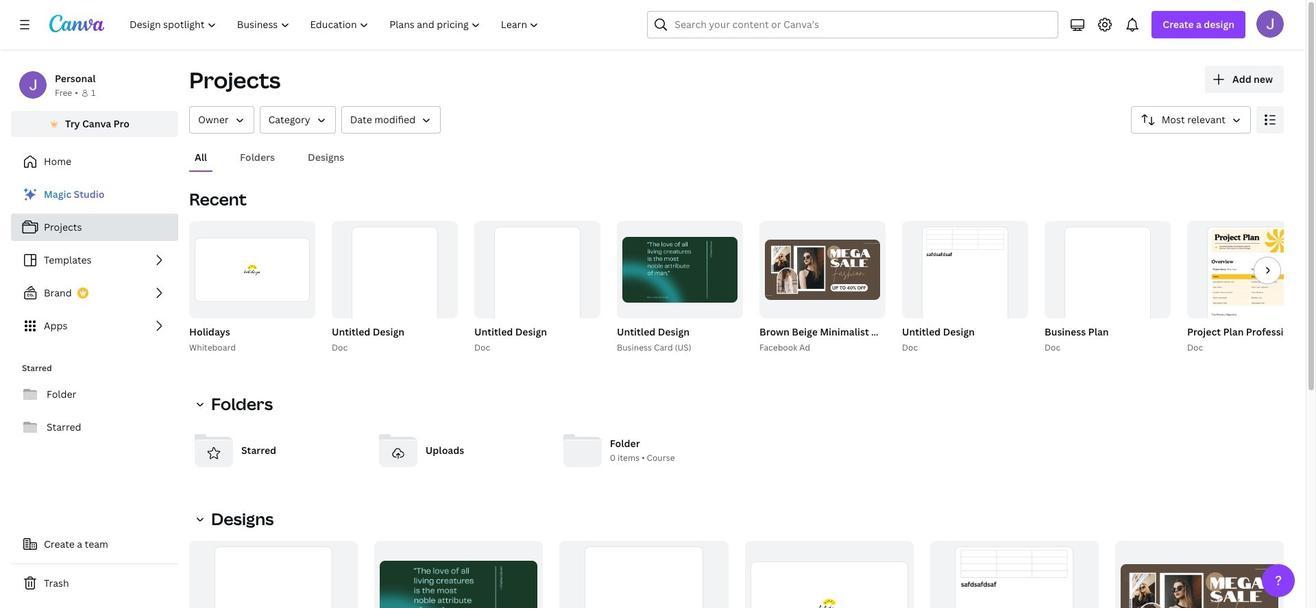 Task type: vqa. For each thing, say whether or not it's contained in the screenshot.
Top level navigation element
yes



Task type: describe. For each thing, give the bounding box(es) containing it.
jacob simon image
[[1256, 10, 1284, 38]]

Category button
[[259, 106, 336, 134]]

Search search field
[[675, 12, 1031, 38]]

top level navigation element
[[121, 11, 551, 38]]



Task type: locate. For each thing, give the bounding box(es) containing it.
Owner button
[[189, 106, 254, 134]]

list
[[11, 181, 178, 340]]

group
[[186, 221, 315, 355], [189, 221, 315, 319], [329, 221, 458, 355], [332, 221, 458, 349], [472, 221, 600, 355], [474, 221, 600, 349], [614, 221, 743, 355], [617, 221, 743, 319], [757, 221, 1019, 355], [760, 221, 886, 319], [899, 221, 1028, 355], [1042, 221, 1171, 355], [1045, 221, 1171, 349], [1184, 221, 1316, 355], [1187, 221, 1313, 349], [189, 542, 358, 609], [374, 542, 543, 609], [560, 542, 728, 609], [745, 542, 913, 609], [930, 542, 1099, 609], [1115, 542, 1284, 609]]

Date modified button
[[341, 106, 441, 134]]

Sort by button
[[1131, 106, 1251, 134]]

None search field
[[647, 11, 1059, 38]]



